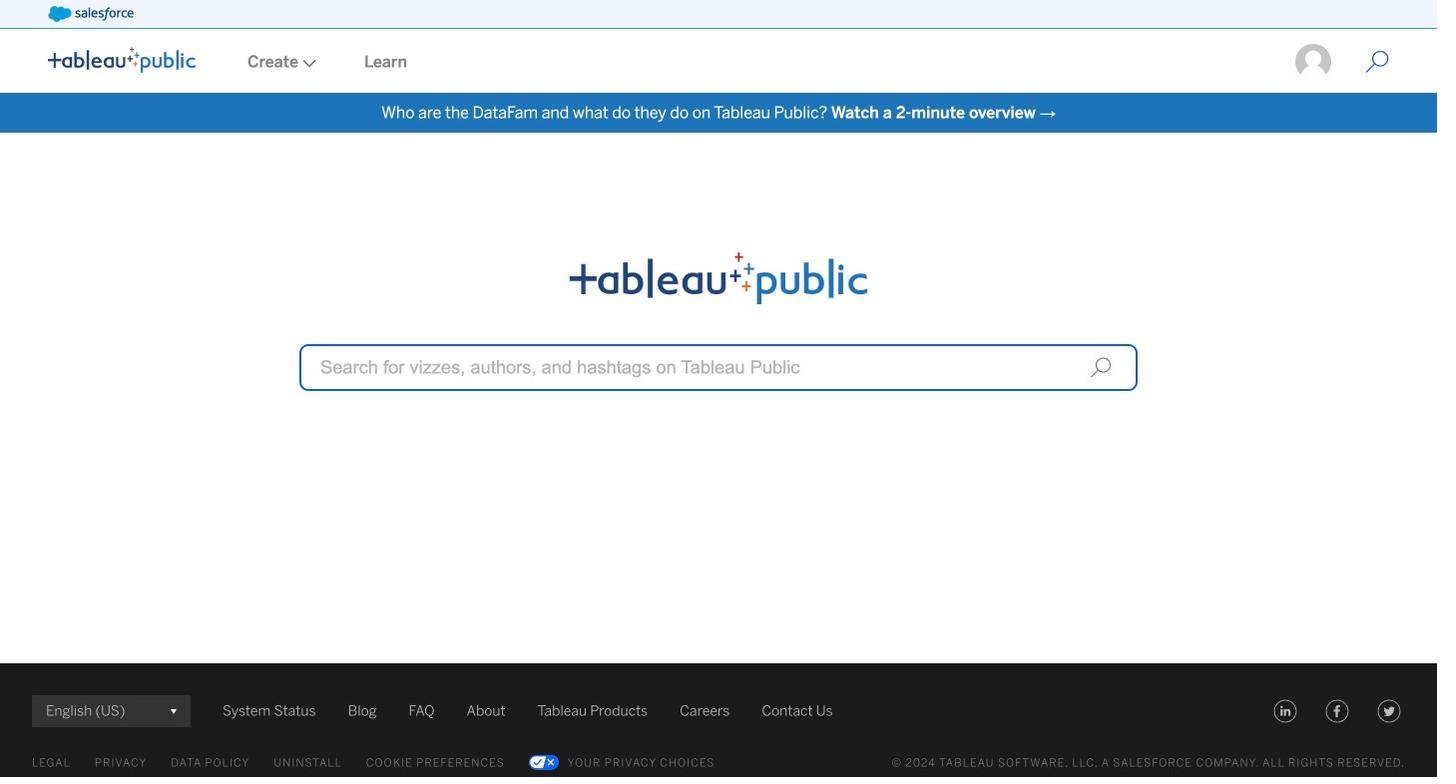 Task type: describe. For each thing, give the bounding box(es) containing it.
create image
[[298, 59, 316, 67]]

Search input field
[[299, 344, 1138, 391]]

search image
[[1090, 357, 1112, 379]]

gary.orlando image
[[1293, 42, 1333, 82]]

logo image
[[48, 47, 196, 73]]



Task type: locate. For each thing, give the bounding box(es) containing it.
salesforce logo image
[[48, 6, 134, 22]]

selected language element
[[46, 696, 177, 728]]

go to search image
[[1341, 50, 1413, 74]]



Task type: vqa. For each thing, say whether or not it's contained in the screenshot.
go to search image
yes



